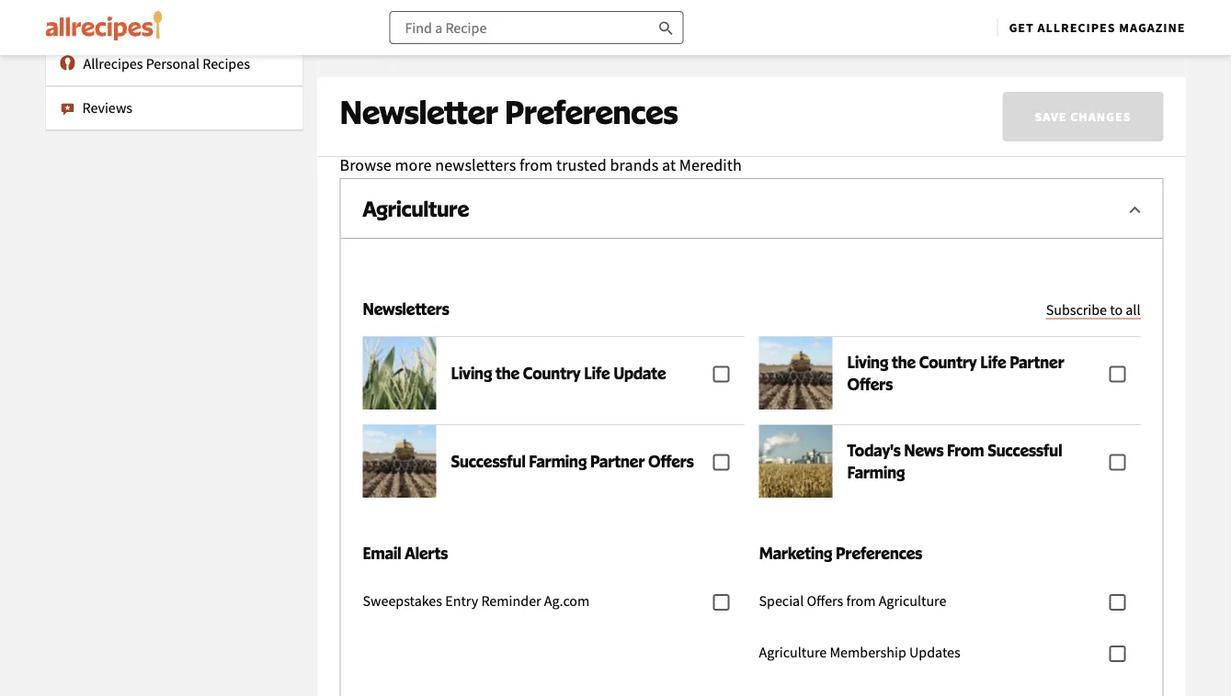 Task type: vqa. For each thing, say whether or not it's contained in the screenshot.
review!
no



Task type: describe. For each thing, give the bounding box(es) containing it.
subscribe to all
[[1046, 301, 1140, 319]]

country for update
[[523, 364, 581, 383]]

update
[[613, 364, 666, 383]]

news
[[904, 441, 944, 461]]

1 horizontal spatial from
[[846, 592, 876, 610]]

saved items & collections link
[[46, 0, 303, 42]]

email
[[363, 543, 401, 563]]

trusted
[[556, 155, 607, 176]]

marketing preferences
[[759, 543, 922, 563]]

newsletter preferences
[[340, 92, 678, 132]]

agriculture membership updates
[[759, 644, 960, 662]]

the for living the country life partner offers
[[892, 353, 916, 372]]

1 vertical spatial offers
[[648, 452, 694, 472]]

1 vertical spatial agriculture
[[879, 592, 946, 610]]

living for living the country life partner offers
[[847, 353, 888, 372]]

special offers from agriculture
[[759, 592, 946, 610]]

alerts
[[405, 543, 448, 563]]

agriculture for agriculture
[[363, 195, 469, 222]]

saved
[[82, 11, 120, 29]]

life for partner
[[980, 353, 1006, 372]]

living for living the country life update
[[451, 364, 492, 383]]

more
[[395, 155, 432, 176]]

sweepstakes
[[363, 592, 442, 610]]

0 horizontal spatial farming
[[529, 452, 587, 472]]

membership
[[830, 644, 906, 662]]

living the country life update image
[[363, 337, 436, 410]]

1 vertical spatial partner
[[590, 452, 645, 472]]

preferences for newsletter preferences
[[505, 92, 678, 132]]

reminder
[[481, 592, 541, 610]]

at
[[662, 155, 676, 176]]

life for update
[[584, 364, 610, 383]]

agriculture for agriculture membership updates
[[759, 644, 827, 662]]

meredith
[[679, 155, 742, 176]]

subscribe
[[1046, 301, 1107, 319]]

allrecipes inside allrecipes personal recipes "link"
[[83, 55, 143, 73]]



Task type: locate. For each thing, give the bounding box(es) containing it.
life
[[980, 353, 1006, 372], [584, 364, 610, 383]]

updates
[[909, 644, 960, 662]]

2 horizontal spatial offers
[[847, 375, 893, 394]]

preferences for marketing preferences
[[836, 543, 922, 563]]

today's news from successful farming
[[847, 441, 1062, 483]]

get allrecipes magazine link
[[1009, 19, 1185, 36]]

1 vertical spatial from
[[846, 592, 876, 610]]

0 horizontal spatial the
[[495, 364, 520, 383]]

agriculture down special
[[759, 644, 827, 662]]

saved items & collections
[[82, 11, 240, 29]]

entry
[[445, 592, 478, 610]]

magazine
[[1119, 19, 1185, 36]]

living inside living the country life partner offers
[[847, 353, 888, 372]]

life inside living the country life partner offers
[[980, 353, 1006, 372]]

&
[[160, 11, 169, 29]]

preferences
[[505, 92, 678, 132], [836, 543, 922, 563]]

sweepstakes entry reminder ag.com
[[363, 592, 590, 610]]

living the country life update
[[451, 364, 666, 383]]

0 horizontal spatial preferences
[[505, 92, 678, 132]]

0 horizontal spatial from
[[519, 155, 553, 176]]

offers
[[847, 375, 893, 394], [648, 452, 694, 472], [807, 592, 843, 610]]

living
[[847, 353, 888, 372], [451, 364, 492, 383]]

1 horizontal spatial successful
[[988, 441, 1062, 461]]

partner down update
[[590, 452, 645, 472]]

1 horizontal spatial living
[[847, 353, 888, 372]]

partner inside living the country life partner offers
[[1010, 353, 1064, 372]]

allrecipes personal recipes link
[[46, 42, 303, 86]]

newsletter
[[340, 92, 498, 132]]

allrecipes personal recipes
[[83, 55, 250, 73]]

newsletters
[[424, 97, 597, 137], [363, 299, 449, 319]]

country inside living the country life partner offers
[[919, 353, 977, 372]]

today's
[[847, 441, 901, 461]]

browse more newsletters from trusted brands at meredith
[[340, 155, 742, 176]]

to
[[1110, 301, 1123, 319]]

0 horizontal spatial allrecipes
[[83, 55, 143, 73]]

farming down living the country life update
[[529, 452, 587, 472]]

from left trusted
[[519, 155, 553, 176]]

0 horizontal spatial agriculture
[[363, 195, 469, 222]]

agriculture up updates
[[879, 592, 946, 610]]

preferences up special offers from agriculture
[[836, 543, 922, 563]]

1 horizontal spatial partner
[[1010, 353, 1064, 372]]

country left update
[[523, 364, 581, 383]]

agriculture down more
[[363, 195, 469, 222]]

1 horizontal spatial allrecipes
[[1038, 19, 1116, 36]]

allrecipes right get
[[1038, 19, 1116, 36]]

recipes
[[202, 55, 250, 73]]

0 vertical spatial offers
[[847, 375, 893, 394]]

reviews
[[82, 99, 132, 117]]

today's news from successful farming image
[[759, 425, 832, 499]]

successful right successful farming partner offers image
[[451, 452, 526, 472]]

2 horizontal spatial agriculture
[[879, 592, 946, 610]]

Search text field
[[389, 11, 683, 44]]

1 horizontal spatial the
[[892, 353, 916, 372]]

0 vertical spatial partner
[[1010, 353, 1064, 372]]

more
[[340, 97, 417, 137]]

1 horizontal spatial offers
[[807, 592, 843, 610]]

1 horizontal spatial agriculture
[[759, 644, 827, 662]]

1 vertical spatial preferences
[[836, 543, 922, 563]]

partner down "subscribe"
[[1010, 353, 1064, 372]]

living the country life partner offers
[[847, 353, 1064, 394]]

chevron image
[[1124, 199, 1146, 221]]

1 horizontal spatial life
[[980, 353, 1006, 372]]

1 vertical spatial allrecipes
[[83, 55, 143, 73]]

farming
[[529, 452, 587, 472], [847, 463, 905, 483]]

country up from
[[919, 353, 977, 372]]

farming inside today's news from successful farming
[[847, 463, 905, 483]]

successful right from
[[988, 441, 1062, 461]]

marketing
[[759, 543, 832, 563]]

0 vertical spatial allrecipes
[[1038, 19, 1116, 36]]

get allrecipes magazine
[[1009, 19, 1185, 36]]

successful inside today's news from successful farming
[[988, 441, 1062, 461]]

ag.com
[[544, 592, 590, 610]]

0 horizontal spatial life
[[584, 364, 610, 383]]

0 horizontal spatial partner
[[590, 452, 645, 472]]

0 vertical spatial newsletters
[[424, 97, 597, 137]]

email alerts
[[363, 543, 448, 563]]

1 horizontal spatial farming
[[847, 463, 905, 483]]

2 vertical spatial offers
[[807, 592, 843, 610]]

from
[[947, 441, 984, 461]]

successful farming partner offers image
[[363, 425, 436, 499]]

from
[[519, 155, 553, 176], [846, 592, 876, 610]]

0 vertical spatial from
[[519, 155, 553, 176]]

living right living the country life update image
[[451, 364, 492, 383]]

get
[[1009, 19, 1034, 36]]

living the country life partner offers image
[[759, 337, 832, 410]]

from up agriculture membership updates
[[846, 592, 876, 610]]

0 vertical spatial preferences
[[505, 92, 678, 132]]

items
[[123, 11, 157, 29]]

newsletters up living the country life update image
[[363, 299, 449, 319]]

farming down today's
[[847, 463, 905, 483]]

all
[[1126, 301, 1140, 319]]

1 horizontal spatial country
[[919, 353, 977, 372]]

partner
[[1010, 353, 1064, 372], [590, 452, 645, 472]]

the for living the country life update
[[495, 364, 520, 383]]

collections
[[172, 11, 240, 29]]

more newsletters
[[340, 97, 597, 137]]

living right living the country life partner offers image
[[847, 353, 888, 372]]

0 horizontal spatial living
[[451, 364, 492, 383]]

special
[[759, 592, 804, 610]]

allrecipes up reviews
[[83, 55, 143, 73]]

country
[[919, 353, 977, 372], [523, 364, 581, 383]]

successful
[[988, 441, 1062, 461], [451, 452, 526, 472]]

reviews link
[[46, 86, 303, 130]]

preferences up trusted
[[505, 92, 678, 132]]

1 horizontal spatial preferences
[[836, 543, 922, 563]]

agriculture
[[363, 195, 469, 222], [879, 592, 946, 610], [759, 644, 827, 662]]

brands
[[610, 155, 659, 176]]

successful farming partner offers
[[451, 452, 694, 472]]

offers inside living the country life partner offers
[[847, 375, 893, 394]]

0 horizontal spatial successful
[[451, 452, 526, 472]]

newsletters
[[435, 155, 516, 176]]

subscribe to all link
[[1046, 298, 1140, 322]]

personal
[[146, 55, 200, 73]]

the
[[892, 353, 916, 372], [495, 364, 520, 383]]

0 horizontal spatial country
[[523, 364, 581, 383]]

allrecipes
[[1038, 19, 1116, 36], [83, 55, 143, 73]]

0 vertical spatial agriculture
[[363, 195, 469, 222]]

1 vertical spatial newsletters
[[363, 299, 449, 319]]

browse
[[340, 155, 391, 176]]

the inside living the country life partner offers
[[892, 353, 916, 372]]

2 vertical spatial agriculture
[[759, 644, 827, 662]]

0 horizontal spatial offers
[[648, 452, 694, 472]]

newsletters up browse more newsletters from trusted brands at meredith
[[424, 97, 597, 137]]

country for partner
[[919, 353, 977, 372]]



